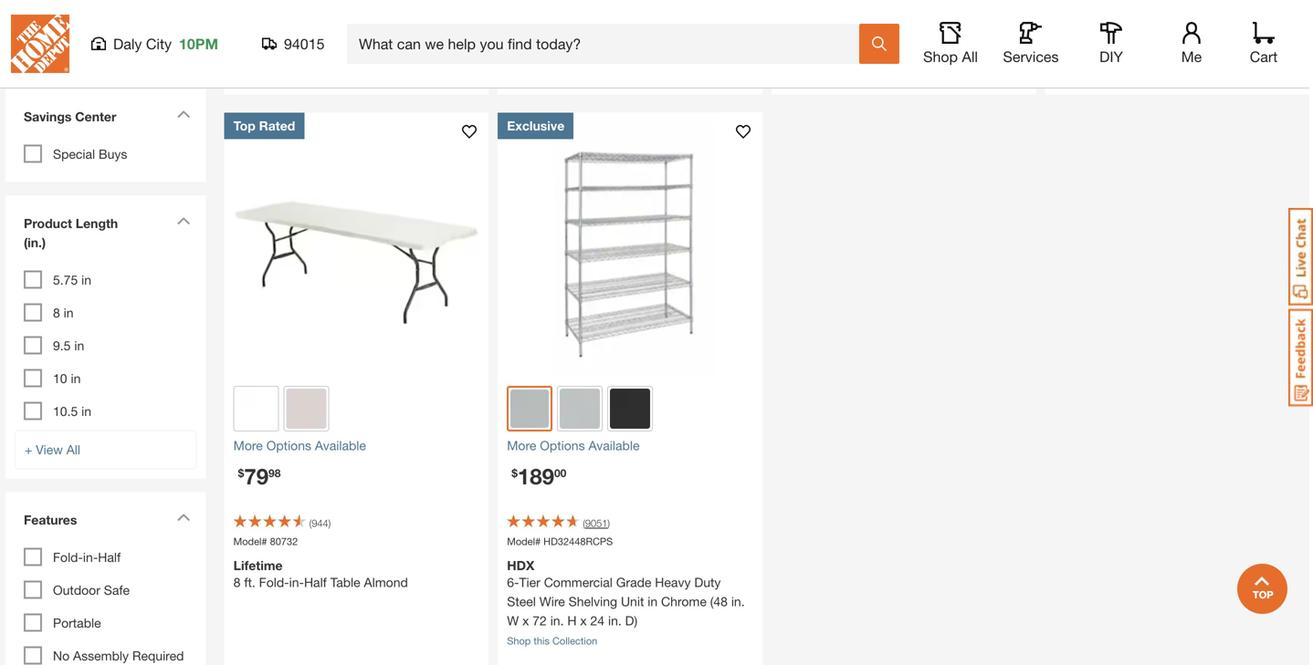 Task type: describe. For each thing, give the bounding box(es) containing it.
( 944 )
[[309, 518, 331, 530]]

feedback link image
[[1289, 309, 1313, 407]]

) for 189
[[608, 518, 610, 530]]

$ for 79
[[238, 467, 244, 480]]

in- inside lifetime 8 ft. fold-in-half table almond
[[289, 575, 304, 590]]

d)
[[625, 614, 638, 629]]

+ view all for second the + view all link from the bottom of the page
[[25, 39, 80, 54]]

city
[[146, 35, 172, 53]]

live chat image
[[1289, 208, 1313, 306]]

all down - on the top of the page
[[66, 39, 80, 54]]

cart link
[[1244, 22, 1284, 66]]

fold-in-half link
[[53, 550, 121, 565]]

view for 1st the + view all link from the bottom of the page
[[36, 442, 63, 457]]

9.5
[[53, 338, 71, 353]]

features
[[24, 513, 77, 528]]

cart for 2nd the add to cart button from the left
[[640, 19, 670, 36]]

shop this collection link
[[507, 636, 598, 647]]

in for 10.5 in
[[81, 404, 91, 419]]

the home depot logo image
[[11, 15, 69, 73]]

24
[[590, 614, 605, 629]]

no
[[53, 649, 70, 664]]

$ 79 98
[[238, 463, 281, 489]]

in for 10 in
[[71, 371, 81, 386]]

almond image
[[286, 389, 326, 429]]

services button
[[1002, 22, 1060, 66]]

h
[[567, 614, 577, 629]]

safe
[[104, 583, 130, 598]]

diy button
[[1082, 22, 1141, 66]]

fold- inside lifetime 8 ft. fold-in-half table almond
[[259, 575, 289, 590]]

$40
[[53, 0, 74, 15]]

10.5 in link
[[53, 404, 91, 419]]

special buys
[[53, 146, 127, 161]]

80732
[[270, 536, 298, 548]]

special
[[53, 146, 95, 161]]

buys
[[99, 146, 127, 161]]

5.75 in link
[[53, 272, 91, 288]]

-
[[78, 0, 83, 15]]

add for third the add to cart button
[[864, 19, 892, 36]]

grade
[[616, 575, 652, 590]]

2 add to cart from the left
[[590, 19, 670, 36]]

more options available for 79
[[233, 438, 366, 453]]

$ 189 00
[[512, 463, 567, 489]]

hdx 6-tier commercial grade heavy duty steel wire shelving unit in chrome (48 in. w x 72 in. h x 24 in. d) shop this collection
[[507, 558, 745, 647]]

more options available link for 189
[[507, 436, 753, 456]]

ft.
[[244, 575, 256, 590]]

black image
[[610, 389, 650, 429]]

+ for second the + view all link from the bottom of the page
[[25, 39, 32, 54]]

top rated
[[233, 118, 295, 133]]

in for 9.5 in
[[74, 338, 84, 353]]

189
[[518, 463, 554, 489]]

6-tier commercial grade heavy duty steel wire shelving unit in chrome (48 in. w x 72 in. h x 24 in. d) image
[[498, 113, 762, 377]]

+ view all for 1st the + view all link from the bottom of the page
[[25, 442, 80, 457]]

2 + view all link from the top
[[15, 430, 197, 470]]

in for 8 in
[[64, 305, 74, 320]]

assembly
[[73, 649, 129, 664]]

more for 189
[[507, 438, 536, 453]]

options for 79
[[266, 438, 311, 453]]

wire
[[540, 594, 565, 610]]

10pm
[[179, 35, 218, 53]]

caret icon image for center
[[177, 110, 191, 118]]

available for 189
[[589, 438, 640, 453]]

shelving
[[569, 594, 617, 610]]

no assembly required link
[[53, 649, 184, 664]]

00
[[554, 467, 567, 480]]

half inside lifetime 8 ft. fold-in-half table almond
[[304, 575, 327, 590]]

$50
[[86, 0, 108, 15]]

w
[[507, 614, 519, 629]]

rated
[[259, 118, 295, 133]]

72
[[533, 614, 547, 629]]

daly
[[113, 35, 142, 53]]

cart for first the add to cart button
[[367, 19, 397, 36]]

4 compare from the left
[[1166, 59, 1218, 74]]

1 x from the left
[[522, 614, 529, 629]]

2 horizontal spatial in.
[[731, 594, 745, 610]]

chrome image
[[511, 390, 549, 428]]

8 inside lifetime 8 ft. fold-in-half table almond
[[233, 575, 241, 590]]

94015
[[284, 35, 325, 53]]

3 add to cart button from the left
[[781, 8, 1027, 48]]

cart for 4th the add to cart button
[[1187, 19, 1217, 36]]

heavy
[[655, 575, 691, 590]]

$40 - $50
[[53, 0, 108, 15]]

1 compare from the left
[[345, 59, 398, 74]]

in inside hdx 6-tier commercial grade heavy duty steel wire shelving unit in chrome (48 in. w x 72 in. h x 24 in. d) shop this collection
[[648, 594, 658, 610]]

+ for 1st the + view all link from the bottom of the page
[[25, 442, 32, 457]]

to for 2nd the add to cart button from the left
[[622, 19, 636, 36]]

required
[[132, 649, 184, 664]]

to for 4th the add to cart button
[[1169, 19, 1183, 36]]

portable link
[[53, 616, 101, 631]]

(48
[[710, 594, 728, 610]]

services
[[1003, 48, 1059, 65]]

( 9051 )
[[583, 518, 610, 530]]

this
[[534, 636, 550, 647]]

6-
[[507, 575, 519, 590]]

lifetime 8 ft. fold-in-half table almond
[[233, 558, 408, 590]]

add for 4th the add to cart button
[[1137, 19, 1165, 36]]

product length (in.)
[[24, 216, 118, 250]]

9051
[[585, 518, 608, 530]]

9.5 in
[[53, 338, 84, 353]]

all inside button
[[962, 48, 978, 65]]

2 compare from the left
[[618, 59, 671, 74]]



Task type: vqa. For each thing, say whether or not it's contained in the screenshot.
Building
no



Task type: locate. For each thing, give the bounding box(es) containing it.
0 vertical spatial fold-
[[53, 550, 83, 565]]

2 vertical spatial caret icon image
[[177, 514, 191, 522]]

chrome
[[661, 594, 707, 610]]

4 to from the left
[[1169, 19, 1183, 36]]

in- down 80732
[[289, 575, 304, 590]]

) up lifetime 8 ft. fold-in-half table almond
[[328, 518, 331, 530]]

lifetime
[[233, 558, 283, 573]]

1 ( from the left
[[309, 518, 312, 530]]

2 more options available link from the left
[[507, 436, 753, 456]]

1 horizontal spatial more
[[507, 438, 536, 453]]

0 horizontal spatial )
[[328, 518, 331, 530]]

to for third the add to cart button
[[896, 19, 910, 36]]

ivory image
[[560, 389, 600, 429]]

more up the 189
[[507, 438, 536, 453]]

10 in link
[[53, 371, 81, 386]]

fold- up 'outdoor'
[[53, 550, 83, 565]]

1 horizontal spatial half
[[304, 575, 327, 590]]

$ left 00
[[512, 467, 518, 480]]

1 vertical spatial + view all link
[[15, 430, 197, 470]]

shop
[[923, 48, 958, 65], [507, 636, 531, 647]]

0 horizontal spatial more
[[233, 438, 263, 453]]

in right 5.75
[[81, 272, 91, 288]]

1 vertical spatial 8
[[233, 575, 241, 590]]

2 available from the left
[[589, 438, 640, 453]]

2 + from the top
[[25, 442, 32, 457]]

8 in link
[[53, 305, 74, 320]]

1 caret icon image from the top
[[177, 110, 191, 118]]

1 horizontal spatial options
[[540, 438, 585, 453]]

1 horizontal spatial more options available link
[[507, 436, 753, 456]]

table
[[330, 575, 360, 590]]

in. left h
[[550, 614, 564, 629]]

diy
[[1100, 48, 1123, 65]]

944
[[312, 518, 328, 530]]

more
[[233, 438, 263, 453], [507, 438, 536, 453]]

more for 79
[[233, 438, 263, 453]]

0 vertical spatial in-
[[83, 550, 98, 565]]

caret icon image inside product length (in.) link
[[177, 217, 191, 225]]

in-
[[83, 550, 98, 565], [289, 575, 304, 590]]

all down 10.5 in 'link'
[[66, 442, 80, 457]]

8 in
[[53, 305, 74, 320]]

1 vertical spatial caret icon image
[[177, 217, 191, 225]]

1 horizontal spatial model#
[[507, 536, 541, 548]]

savings center
[[24, 109, 116, 124]]

10.5 in
[[53, 404, 91, 419]]

collection
[[553, 636, 598, 647]]

1 vertical spatial shop
[[507, 636, 531, 647]]

10.5
[[53, 404, 78, 419]]

savings
[[24, 109, 72, 124]]

model# up lifetime
[[233, 536, 267, 548]]

+ view all link down $50
[[15, 27, 197, 66]]

8 left ft.
[[233, 575, 241, 590]]

options
[[266, 438, 311, 453], [540, 438, 585, 453]]

in right 10 on the bottom left
[[71, 371, 81, 386]]

half left 'table'
[[304, 575, 327, 590]]

more options available up 00
[[507, 438, 640, 453]]

model# up the hdx
[[507, 536, 541, 548]]

in for 5.75 in
[[81, 272, 91, 288]]

more options available link down the almond icon
[[233, 436, 480, 456]]

1 vertical spatial + view all
[[25, 442, 80, 457]]

1 ) from the left
[[328, 518, 331, 530]]

9.5 in link
[[53, 338, 84, 353]]

shop all
[[923, 48, 978, 65]]

in.
[[731, 594, 745, 610], [550, 614, 564, 629], [608, 614, 622, 629]]

2 more from the left
[[507, 438, 536, 453]]

shop inside hdx 6-tier commercial grade heavy duty steel wire shelving unit in chrome (48 in. w x 72 in. h x 24 in. d) shop this collection
[[507, 636, 531, 647]]

0 vertical spatial half
[[98, 550, 121, 565]]

0 horizontal spatial options
[[266, 438, 311, 453]]

1 view from the top
[[36, 39, 63, 54]]

1 available from the left
[[315, 438, 366, 453]]

model# hd32448rcps
[[507, 536, 613, 548]]

shop inside button
[[923, 48, 958, 65]]

hdx
[[507, 558, 535, 573]]

view
[[36, 39, 63, 54], [36, 442, 63, 457]]

more options available down the almond icon
[[233, 438, 366, 453]]

almond
[[364, 575, 408, 590]]

more options available
[[233, 438, 366, 453], [507, 438, 640, 453]]

unit
[[621, 594, 644, 610]]

4 add to cart from the left
[[1137, 19, 1217, 36]]

94015 button
[[262, 35, 325, 53]]

add for first the add to cart button
[[317, 19, 344, 36]]

$ for 189
[[512, 467, 518, 480]]

$ inside $ 79 98
[[238, 467, 244, 480]]

(in.)
[[24, 235, 46, 250]]

10
[[53, 371, 67, 386]]

1 vertical spatial half
[[304, 575, 327, 590]]

$
[[238, 467, 244, 480], [512, 467, 518, 480]]

0 horizontal spatial x
[[522, 614, 529, 629]]

center
[[75, 109, 116, 124]]

outdoor safe link
[[53, 583, 130, 598]]

1 more options available from the left
[[233, 438, 366, 453]]

3 to from the left
[[896, 19, 910, 36]]

savings center link
[[15, 98, 197, 140]]

+ view all down the $40
[[25, 39, 80, 54]]

2 ( from the left
[[583, 518, 585, 530]]

( for 189
[[583, 518, 585, 530]]

add to cart button
[[233, 8, 480, 48], [507, 8, 753, 48], [781, 8, 1027, 48], [1054, 8, 1301, 48]]

length
[[76, 216, 118, 231]]

half up safe
[[98, 550, 121, 565]]

x right h
[[580, 614, 587, 629]]

3 caret icon image from the top
[[177, 514, 191, 522]]

special buys link
[[53, 146, 127, 161]]

cart for third the add to cart button
[[914, 19, 944, 36]]

1 + view all link from the top
[[15, 27, 197, 66]]

0 horizontal spatial 8
[[53, 305, 60, 320]]

commercial
[[544, 575, 613, 590]]

0 horizontal spatial shop
[[507, 636, 531, 647]]

me button
[[1163, 22, 1221, 66]]

1 add from the left
[[317, 19, 344, 36]]

more options available link
[[233, 436, 480, 456], [507, 436, 753, 456]]

1 model# from the left
[[233, 536, 267, 548]]

top
[[233, 118, 256, 133]]

0 horizontal spatial (
[[309, 518, 312, 530]]

view for second the + view all link from the bottom of the page
[[36, 39, 63, 54]]

) for 79
[[328, 518, 331, 530]]

model# 80732
[[233, 536, 298, 548]]

5.75 in
[[53, 272, 91, 288]]

add
[[317, 19, 344, 36], [590, 19, 618, 36], [864, 19, 892, 36], [1137, 19, 1165, 36]]

2 more options available from the left
[[507, 438, 640, 453]]

1 horizontal spatial more options available
[[507, 438, 640, 453]]

daly city 10pm
[[113, 35, 218, 53]]

2 to from the left
[[622, 19, 636, 36]]

1 vertical spatial view
[[36, 442, 63, 457]]

( up "hd32448rcps"
[[583, 518, 585, 530]]

1 horizontal spatial available
[[589, 438, 640, 453]]

+ view all link down 10.5 in 'link'
[[15, 430, 197, 470]]

more options available link for 79
[[233, 436, 480, 456]]

8 up 9.5
[[53, 305, 60, 320]]

fold- down lifetime
[[259, 575, 289, 590]]

tier
[[519, 575, 540, 590]]

view down 10.5
[[36, 442, 63, 457]]

1 + view all from the top
[[25, 39, 80, 54]]

outdoor
[[53, 583, 100, 598]]

shop down w
[[507, 636, 531, 647]]

+ view all down 10.5
[[25, 442, 80, 457]]

4 add to cart button from the left
[[1054, 8, 1301, 48]]

available down the almond icon
[[315, 438, 366, 453]]

1 horizontal spatial fold-
[[259, 575, 289, 590]]

1 horizontal spatial x
[[580, 614, 587, 629]]

me
[[1182, 48, 1202, 65]]

2 add to cart button from the left
[[507, 8, 753, 48]]

3 compare from the left
[[892, 59, 945, 74]]

1 $ from the left
[[238, 467, 244, 480]]

0 horizontal spatial $
[[238, 467, 244, 480]]

10 in
[[53, 371, 81, 386]]

2 $ from the left
[[512, 467, 518, 480]]

0 vertical spatial shop
[[923, 48, 958, 65]]

1 to from the left
[[348, 19, 363, 36]]

2 ) from the left
[[608, 518, 610, 530]]

1 vertical spatial fold-
[[259, 575, 289, 590]]

8 ft. fold-in-half table almond image
[[224, 113, 489, 377]]

steel
[[507, 594, 536, 610]]

+ view all link
[[15, 27, 197, 66], [15, 430, 197, 470]]

model# for 79
[[233, 536, 267, 548]]

( up lifetime 8 ft. fold-in-half table almond
[[309, 518, 312, 530]]

8
[[53, 305, 60, 320], [233, 575, 241, 590]]

to
[[348, 19, 363, 36], [622, 19, 636, 36], [896, 19, 910, 36], [1169, 19, 1183, 36]]

in. left d)
[[608, 614, 622, 629]]

$ left 98
[[238, 467, 244, 480]]

) up "hd32448rcps"
[[608, 518, 610, 530]]

1 vertical spatial +
[[25, 442, 32, 457]]

more up 79
[[233, 438, 263, 453]]

2 x from the left
[[580, 614, 587, 629]]

1 add to cart button from the left
[[233, 8, 480, 48]]

x
[[522, 614, 529, 629], [580, 614, 587, 629]]

2 options from the left
[[540, 438, 585, 453]]

1 more options available link from the left
[[233, 436, 480, 456]]

options up 00
[[540, 438, 585, 453]]

2 view from the top
[[36, 442, 63, 457]]

1 horizontal spatial in-
[[289, 575, 304, 590]]

model# for 189
[[507, 536, 541, 548]]

in- up outdoor safe link
[[83, 550, 98, 565]]

0 vertical spatial 8
[[53, 305, 60, 320]]

0 vertical spatial + view all link
[[15, 27, 197, 66]]

options up 98
[[266, 438, 311, 453]]

0 horizontal spatial in.
[[550, 614, 564, 629]]

caret icon image
[[177, 110, 191, 118], [177, 217, 191, 225], [177, 514, 191, 522]]

hd32448rcps
[[544, 536, 613, 548]]

all left services
[[962, 48, 978, 65]]

3 add from the left
[[864, 19, 892, 36]]

product
[[24, 216, 72, 231]]

3 add to cart from the left
[[864, 19, 944, 36]]

0 horizontal spatial fold-
[[53, 550, 83, 565]]

0 horizontal spatial in-
[[83, 550, 98, 565]]

in
[[81, 272, 91, 288], [64, 305, 74, 320], [74, 338, 84, 353], [71, 371, 81, 386], [81, 404, 91, 419], [648, 594, 658, 610]]

exclusive
[[507, 118, 565, 133]]

1 horizontal spatial 8
[[233, 575, 241, 590]]

2 caret icon image from the top
[[177, 217, 191, 225]]

more options available for 189
[[507, 438, 640, 453]]

2 + view all from the top
[[25, 442, 80, 457]]

$40 - $50 link
[[53, 0, 108, 15]]

( for 79
[[309, 518, 312, 530]]

add for 2nd the add to cart button from the left
[[590, 19, 618, 36]]

add to cart
[[317, 19, 397, 36], [590, 19, 670, 36], [864, 19, 944, 36], [1137, 19, 1217, 36]]

0 horizontal spatial more options available
[[233, 438, 366, 453]]

1 horizontal spatial in.
[[608, 614, 622, 629]]

caret icon image for length
[[177, 217, 191, 225]]

options for 189
[[540, 438, 585, 453]]

shop all button
[[922, 22, 980, 66]]

in. right (48
[[731, 594, 745, 610]]

0 horizontal spatial available
[[315, 438, 366, 453]]

view down the $40
[[36, 39, 63, 54]]

available
[[315, 438, 366, 453], [589, 438, 640, 453]]

more options available link down black icon
[[507, 436, 753, 456]]

1 horizontal spatial shop
[[923, 48, 958, 65]]

0 horizontal spatial half
[[98, 550, 121, 565]]

features link
[[15, 502, 197, 544]]

0 vertical spatial caret icon image
[[177, 110, 191, 118]]

outdoor safe
[[53, 583, 130, 598]]

in right 10.5
[[81, 404, 91, 419]]

0 vertical spatial + view all
[[25, 39, 80, 54]]

1 horizontal spatial $
[[512, 467, 518, 480]]

x right w
[[522, 614, 529, 629]]

4 add from the left
[[1137, 19, 1165, 36]]

$ inside $ 189 00
[[512, 467, 518, 480]]

in right 9.5
[[74, 338, 84, 353]]

What can we help you find today? search field
[[359, 25, 858, 63]]

caret icon image inside features link
[[177, 514, 191, 522]]

1 more from the left
[[233, 438, 263, 453]]

98
[[269, 467, 281, 480]]

half
[[98, 550, 121, 565], [304, 575, 327, 590]]

+ view all
[[25, 39, 80, 54], [25, 442, 80, 457]]

shop left services
[[923, 48, 958, 65]]

to for first the add to cart button
[[348, 19, 363, 36]]

0 vertical spatial +
[[25, 39, 32, 54]]

in right unit
[[648, 594, 658, 610]]

0 vertical spatial view
[[36, 39, 63, 54]]

in up 9.5 in link
[[64, 305, 74, 320]]

1 + from the top
[[25, 39, 32, 54]]

2 add from the left
[[590, 19, 618, 36]]

available down black icon
[[589, 438, 640, 453]]

product length (in.) link
[[15, 205, 197, 266]]

0 horizontal spatial more options available link
[[233, 436, 480, 456]]

available for 79
[[315, 438, 366, 453]]

5.75
[[53, 272, 78, 288]]

1 horizontal spatial (
[[583, 518, 585, 530]]

79
[[244, 463, 269, 489]]

0 horizontal spatial model#
[[233, 536, 267, 548]]

duty
[[694, 575, 721, 590]]

1 horizontal spatial )
[[608, 518, 610, 530]]

caret icon image inside savings center 'link'
[[177, 110, 191, 118]]

2 model# from the left
[[507, 536, 541, 548]]

1 options from the left
[[266, 438, 311, 453]]

no assembly required
[[53, 649, 184, 664]]

1 add to cart from the left
[[317, 19, 397, 36]]

white image
[[236, 389, 276, 429]]

1 vertical spatial in-
[[289, 575, 304, 590]]

fold-in-half
[[53, 550, 121, 565]]



